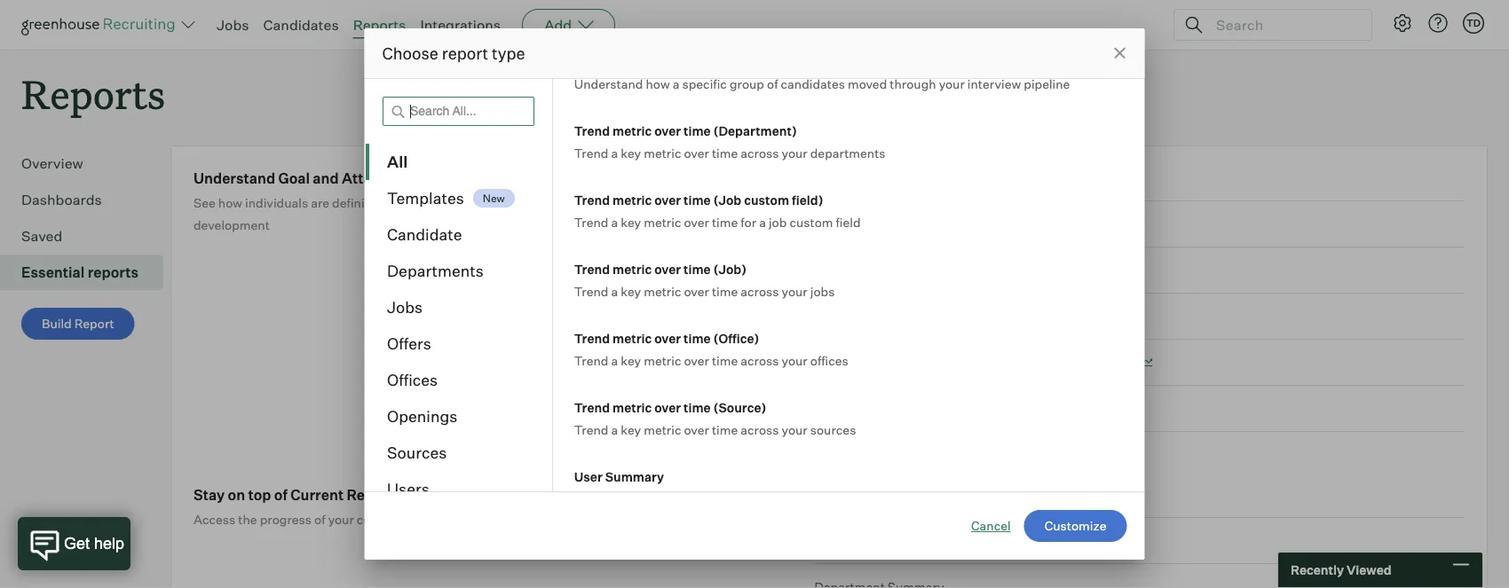 Task type: locate. For each thing, give the bounding box(es) containing it.
in left stage at the right top
[[848, 216, 858, 232]]

reports
[[88, 264, 139, 282]]

and up are
[[313, 169, 339, 187]]

how up the development
[[218, 195, 243, 211]]

across down (department)
[[741, 145, 779, 161]]

your left company's
[[328, 512, 354, 528]]

for for metrics
[[529, 195, 545, 211]]

jobs inside choose report type dialog
[[387, 298, 422, 318]]

time inside 'link'
[[815, 216, 845, 232]]

of right group
[[767, 76, 778, 91]]

candidate
[[387, 225, 462, 245], [975, 355, 1035, 371]]

candidate down the templates
[[387, 225, 462, 245]]

key for trend metric over time (department) trend a key metric over time across your departments
[[621, 145, 641, 161]]

9 trend from the top
[[574, 400, 610, 416]]

custom
[[744, 192, 789, 208], [790, 214, 833, 230]]

across down (job)
[[741, 284, 779, 299]]

1 horizontal spatial reports
[[353, 16, 406, 34]]

current left pipeline
[[815, 487, 859, 503]]

understand how a specific group of candidates moved through your interview pipeline
[[574, 76, 1070, 91]]

your left jobs
[[782, 284, 808, 299]]

1 across from the top
[[741, 145, 779, 161]]

0 horizontal spatial attainment
[[342, 169, 421, 187]]

over left (job)
[[654, 262, 681, 277]]

how left specific
[[646, 76, 670, 91]]

across inside trend metric over time (office) trend a key metric over time across your offices
[[741, 353, 779, 369]]

and
[[313, 169, 339, 187], [382, 195, 404, 211], [657, 195, 679, 211]]

over
[[654, 123, 681, 139], [684, 145, 709, 161], [654, 192, 681, 208], [684, 214, 709, 230], [654, 262, 681, 277], [684, 284, 709, 299], [654, 331, 681, 346], [684, 353, 709, 369], [654, 400, 681, 416], [684, 422, 709, 438]]

your
[[939, 76, 965, 91], [782, 145, 808, 161], [782, 284, 808, 299], [782, 353, 808, 369], [782, 422, 808, 438], [737, 492, 763, 507], [328, 512, 354, 528]]

across inside trend metric over time (source) trend a key metric over time across your sources
[[741, 422, 779, 438]]

key inside trend metric over time (job custom field) trend a key metric over time for a job custom field
[[621, 214, 641, 230]]

1 horizontal spatial goal
[[898, 216, 925, 232]]

0 horizontal spatial icon chart image
[[963, 491, 976, 500]]

time down (job
[[712, 214, 738, 230]]

(source)
[[713, 400, 767, 416]]

understand for goal
[[194, 169, 275, 187]]

0 horizontal spatial reports
[[21, 68, 165, 120]]

key inside trend metric over time (job) trend a key metric over time across your jobs
[[621, 284, 641, 299]]

dashboards link
[[21, 189, 156, 211]]

0 vertical spatial time
[[815, 216, 845, 232]]

integrations
[[420, 16, 501, 34]]

the inside stay on top of current recruiting activity access the progress of your company's current hiring process
[[238, 512, 257, 528]]

and left team
[[657, 195, 679, 211]]

how inside understand goal and attainment metrics see how individuals are defining and accomplishing goals for their own personal and team development
[[218, 195, 243, 211]]

0 vertical spatial the
[[605, 492, 624, 507]]

essential reports link
[[21, 262, 156, 284]]

your right users
[[737, 492, 763, 507]]

in inside 'link'
[[848, 216, 858, 232]]

job
[[934, 487, 956, 503]]

across down (source)
[[741, 422, 779, 438]]

1 horizontal spatial in
[[848, 216, 858, 232]]

td
[[1467, 17, 1482, 29]]

0 vertical spatial icon chart image
[[1140, 359, 1153, 367]]

of
[[767, 76, 778, 91], [274, 486, 288, 504], [659, 492, 670, 507], [315, 512, 326, 528]]

in right users
[[723, 492, 734, 507]]

custom up job
[[744, 192, 789, 208]]

5 key from the top
[[621, 422, 641, 438]]

time for time in stage goal attainment
[[815, 216, 845, 232]]

current
[[291, 486, 344, 504], [815, 487, 859, 503]]

1 vertical spatial jobs
[[387, 298, 422, 318]]

goal inside 'link'
[[898, 216, 925, 232]]

key inside "trend metric over time (department) trend a key metric over time across your departments"
[[621, 145, 641, 161]]

0 horizontal spatial candidate
[[387, 225, 462, 245]]

1 horizontal spatial and
[[382, 195, 404, 211]]

2 key from the top
[[621, 214, 641, 230]]

time
[[815, 216, 845, 232], [815, 355, 845, 371]]

2 vertical spatial attainment
[[1067, 355, 1133, 371]]

0 vertical spatial goal
[[278, 169, 310, 187]]

2 trend from the top
[[574, 145, 608, 161]]

choose report type dialog
[[365, 28, 1145, 560]]

1 vertical spatial time
[[815, 355, 845, 371]]

field
[[836, 214, 861, 230]]

trend
[[574, 123, 610, 139], [574, 145, 608, 161], [574, 192, 610, 208], [574, 214, 608, 230], [574, 262, 610, 277], [574, 284, 608, 299], [574, 331, 610, 346], [574, 353, 608, 369], [574, 400, 610, 416], [574, 422, 608, 438]]

1 vertical spatial candidate
[[975, 355, 1035, 371]]

across
[[741, 145, 779, 161], [741, 284, 779, 299], [741, 353, 779, 369], [741, 422, 779, 438]]

the right view
[[605, 492, 624, 507]]

0 vertical spatial understand
[[574, 76, 643, 91]]

1 vertical spatial goal
[[898, 216, 925, 232]]

goals
[[495, 195, 526, 211]]

1 time from the top
[[815, 216, 845, 232]]

time down (office)
[[712, 353, 738, 369]]

time left to
[[815, 355, 845, 371]]

1 vertical spatial the
[[238, 512, 257, 528]]

your right through
[[939, 76, 965, 91]]

1 horizontal spatial attainment
[[927, 216, 993, 232]]

personal
[[604, 195, 655, 211]]

over up trend metric over time (office) trend a key metric over time across your offices
[[684, 284, 709, 299]]

reports
[[353, 16, 406, 34], [21, 68, 165, 120]]

time down specific
[[683, 123, 711, 139]]

2 horizontal spatial goal
[[1038, 355, 1064, 371]]

recruiting
[[347, 486, 419, 504]]

0 vertical spatial for
[[529, 195, 545, 211]]

accomplishing
[[407, 195, 492, 211]]

jobs
[[810, 284, 835, 299]]

time
[[683, 123, 711, 139], [712, 145, 738, 161], [683, 192, 711, 208], [712, 214, 738, 230], [683, 262, 711, 277], [712, 284, 738, 299], [683, 331, 711, 346], [712, 353, 738, 369], [683, 400, 711, 416], [712, 422, 738, 438]]

2 horizontal spatial and
[[657, 195, 679, 211]]

4 across from the top
[[741, 422, 779, 438]]

choose
[[382, 43, 439, 63]]

candidate right available
[[975, 355, 1035, 371]]

0 vertical spatial attainment
[[342, 169, 421, 187]]

understand inside understand goal and attainment metrics see how individuals are defining and accomplishing goals for their own personal and team development
[[194, 169, 275, 187]]

across inside trend metric over time (job) trend a key metric over time across your jobs
[[741, 284, 779, 299]]

1 vertical spatial reports
[[21, 68, 165, 120]]

1 vertical spatial understand
[[194, 169, 275, 187]]

0 vertical spatial how
[[646, 76, 670, 91]]

candidates
[[781, 76, 845, 91]]

reports up 'choose' at left
[[353, 16, 406, 34]]

cancel link
[[972, 518, 1011, 536]]

for left job
[[741, 214, 756, 230]]

1 vertical spatial how
[[218, 195, 243, 211]]

2 vertical spatial goal
[[1038, 355, 1064, 371]]

own
[[577, 195, 601, 211]]

trend metric over time (job) trend a key metric over time across your jobs
[[574, 262, 835, 299]]

across down (office)
[[741, 353, 779, 369]]

understand down "add" popup button
[[574, 76, 643, 91]]

1 key from the top
[[621, 145, 641, 161]]

your inside trend metric over time (office) trend a key metric over time across your offices
[[782, 353, 808, 369]]

hiring
[[468, 512, 502, 528]]

specific
[[682, 76, 727, 91]]

icon chart image
[[1140, 359, 1153, 367], [963, 491, 976, 500]]

customize
[[1045, 519, 1107, 534]]

0 vertical spatial jobs
[[217, 16, 249, 34]]

attainment inside understand goal and attainment metrics see how individuals are defining and accomplishing goals for their own personal and team development
[[342, 169, 421, 187]]

2 horizontal spatial attainment
[[1067, 355, 1133, 371]]

(job
[[713, 192, 741, 208]]

goal
[[278, 169, 310, 187], [898, 216, 925, 232], [1038, 355, 1064, 371]]

4 trend from the top
[[574, 214, 608, 230]]

a inside "trend metric over time (department) trend a key metric over time across your departments"
[[611, 145, 618, 161]]

2 time from the top
[[815, 355, 845, 371]]

jobs up offers
[[387, 298, 422, 318]]

essential reports
[[21, 264, 139, 282]]

and right defining
[[382, 195, 404, 211]]

understand inside choose report type dialog
[[574, 76, 643, 91]]

1 vertical spatial icon chart image
[[963, 491, 976, 500]]

build
[[42, 316, 72, 332]]

field)
[[792, 192, 823, 208]]

for inside understand goal and attainment metrics see how individuals are defining and accomplishing goals for their own personal and team development
[[529, 195, 545, 211]]

over up trend metric over time (source) trend a key metric over time across your sources
[[684, 353, 709, 369]]

attainment
[[342, 169, 421, 187], [927, 216, 993, 232], [1067, 355, 1133, 371]]

of left all
[[659, 492, 670, 507]]

0 horizontal spatial in
[[723, 492, 734, 507]]

1 horizontal spatial how
[[646, 76, 670, 91]]

key for trend metric over time (office) trend a key metric over time across your offices
[[621, 353, 641, 369]]

4 key from the top
[[621, 353, 641, 369]]

5 trend from the top
[[574, 262, 610, 277]]

0 horizontal spatial understand
[[194, 169, 275, 187]]

user summary view the state of all users in your organization
[[574, 469, 838, 507]]

access
[[194, 512, 236, 528]]

the inside user summary view the state of all users in your organization
[[605, 492, 624, 507]]

build report
[[42, 316, 114, 332]]

6 trend from the top
[[574, 284, 608, 299]]

7 trend from the top
[[574, 331, 610, 346]]

3 key from the top
[[621, 284, 641, 299]]

0 horizontal spatial the
[[238, 512, 257, 528]]

reports down greenhouse recruiting image
[[21, 68, 165, 120]]

1 vertical spatial for
[[741, 214, 756, 230]]

company's
[[357, 512, 420, 528]]

in
[[848, 216, 858, 232], [723, 492, 734, 507]]

time down (job)
[[712, 284, 738, 299]]

state
[[627, 492, 656, 507]]

1 horizontal spatial understand
[[574, 76, 643, 91]]

the down on
[[238, 512, 257, 528]]

1 vertical spatial custom
[[790, 214, 833, 230]]

top
[[248, 486, 271, 504]]

sources
[[387, 444, 447, 463]]

your left sources
[[782, 422, 808, 438]]

report
[[74, 316, 114, 332]]

0 vertical spatial in
[[848, 216, 858, 232]]

a inside trend metric over time (office) trend a key metric over time across your offices
[[611, 353, 618, 369]]

1 horizontal spatial icon chart image
[[1140, 359, 1153, 367]]

time down field)
[[815, 216, 845, 232]]

3 across from the top
[[741, 353, 779, 369]]

1 trend from the top
[[574, 123, 610, 139]]

key inside trend metric over time (office) trend a key metric over time across your offices
[[621, 353, 641, 369]]

2 across from the top
[[741, 284, 779, 299]]

key inside trend metric over time (source) trend a key metric over time across your sources
[[621, 422, 641, 438]]

1 horizontal spatial jobs
[[387, 298, 422, 318]]

1 vertical spatial in
[[723, 492, 734, 507]]

time left (job
[[683, 192, 711, 208]]

0 horizontal spatial current
[[291, 486, 344, 504]]

0 horizontal spatial how
[[218, 195, 243, 211]]

for inside trend metric over time (job custom field) trend a key metric over time for a job custom field
[[741, 214, 756, 230]]

understand up see
[[194, 169, 275, 187]]

on
[[228, 486, 245, 504]]

for left their on the left of the page
[[529, 195, 545, 211]]

1 vertical spatial attainment
[[927, 216, 993, 232]]

how
[[646, 76, 670, 91], [218, 195, 243, 211]]

activity
[[422, 486, 476, 504]]

1 horizontal spatial the
[[605, 492, 624, 507]]

across inside "trend metric over time (department) trend a key metric over time across your departments"
[[741, 145, 779, 161]]

custom down field)
[[790, 214, 833, 230]]

your inside trend metric over time (job) trend a key metric over time across your jobs
[[782, 284, 808, 299]]

development
[[194, 217, 270, 233]]

time left (job)
[[683, 262, 711, 277]]

your down (department)
[[782, 145, 808, 161]]

over down team
[[684, 214, 709, 230]]

0 vertical spatial reports
[[353, 16, 406, 34]]

current up progress
[[291, 486, 344, 504]]

recently
[[1291, 563, 1345, 579]]

1 horizontal spatial for
[[741, 214, 756, 230]]

sources
[[810, 422, 856, 438]]

integrations link
[[420, 16, 501, 34]]

candidate inside choose report type dialog
[[387, 225, 462, 245]]

users
[[387, 480, 429, 500]]

jobs left candidates link
[[217, 16, 249, 34]]

your left offices at the right
[[782, 353, 808, 369]]

0 horizontal spatial goal
[[278, 169, 310, 187]]

jobs
[[217, 16, 249, 34], [387, 298, 422, 318]]

Search text field
[[1212, 12, 1356, 38]]

0 vertical spatial candidate
[[387, 225, 462, 245]]

to
[[848, 355, 859, 371]]

0 horizontal spatial for
[[529, 195, 545, 211]]



Task type: describe. For each thing, give the bounding box(es) containing it.
of inside user summary view the state of all users in your organization
[[659, 492, 670, 507]]

(office)
[[713, 331, 759, 346]]

over up personal
[[654, 123, 681, 139]]

progress
[[260, 512, 312, 528]]

their
[[547, 195, 574, 211]]

over left (office)
[[654, 331, 681, 346]]

key for trend metric over time (source) trend a key metric over time across your sources
[[621, 422, 641, 438]]

build report button
[[21, 308, 135, 340]]

goal inside understand goal and attainment metrics see how individuals are defining and accomplishing goals for their own personal and team development
[[278, 169, 310, 187]]

report
[[442, 43, 489, 63]]

time down (department)
[[712, 145, 738, 161]]

your inside "trend metric over time (department) trend a key metric over time across your departments"
[[782, 145, 808, 161]]

add
[[545, 16, 572, 34]]

pipeline
[[1024, 76, 1070, 91]]

over left (source)
[[654, 400, 681, 416]]

time to schedule available candidate goal attainment
[[815, 355, 1133, 371]]

recently viewed
[[1291, 563, 1392, 579]]

schedule
[[862, 355, 917, 371]]

departments
[[387, 262, 484, 281]]

all
[[387, 152, 407, 172]]

your inside user summary view the state of all users in your organization
[[737, 492, 763, 507]]

in inside user summary view the state of all users in your organization
[[723, 492, 734, 507]]

(job)
[[713, 262, 747, 277]]

how inside choose report type dialog
[[646, 76, 670, 91]]

interview
[[968, 76, 1021, 91]]

understand for how
[[574, 76, 643, 91]]

individuals
[[245, 195, 308, 211]]

overview link
[[21, 153, 156, 174]]

stage
[[861, 216, 895, 232]]

8 trend from the top
[[574, 353, 608, 369]]

icon chart image for current pipeline per job
[[963, 491, 976, 500]]

stay
[[194, 486, 225, 504]]

time in stage goal attainment link
[[815, 202, 1466, 248]]

customize button
[[1025, 511, 1128, 543]]

time for time to schedule available candidate goal attainment
[[815, 355, 845, 371]]

metrics
[[424, 169, 476, 187]]

1 horizontal spatial current
[[815, 487, 859, 503]]

organization
[[765, 492, 838, 507]]

new
[[483, 192, 505, 205]]

essential
[[21, 264, 85, 282]]

configure image
[[1393, 12, 1414, 34]]

of right progress
[[315, 512, 326, 528]]

trend metric over time (office) trend a key metric over time across your offices
[[574, 331, 849, 369]]

across for trend metric over time (job)
[[741, 284, 779, 299]]

user
[[574, 469, 602, 485]]

10 trend from the top
[[574, 422, 608, 438]]

0 horizontal spatial jobs
[[217, 16, 249, 34]]

group
[[730, 76, 764, 91]]

candidates link
[[263, 16, 339, 34]]

defining
[[332, 195, 380, 211]]

job
[[769, 214, 787, 230]]

your inside trend metric over time (source) trend a key metric over time across your sources
[[782, 422, 808, 438]]

0 vertical spatial custom
[[744, 192, 789, 208]]

of right top
[[274, 486, 288, 504]]

summary
[[605, 469, 664, 485]]

current pipeline per job
[[815, 487, 956, 503]]

team
[[682, 195, 712, 211]]

available
[[919, 355, 973, 371]]

time down (source)
[[712, 422, 738, 438]]

openings
[[387, 407, 457, 427]]

a inside trend metric over time (source) trend a key metric over time across your sources
[[611, 422, 618, 438]]

1 horizontal spatial candidate
[[975, 355, 1035, 371]]

td button
[[1464, 12, 1485, 34]]

are
[[311, 195, 330, 211]]

templates
[[387, 189, 464, 208]]

saved link
[[21, 226, 156, 247]]

td button
[[1460, 9, 1489, 37]]

current
[[423, 512, 466, 528]]

per
[[911, 487, 931, 503]]

offices
[[387, 371, 438, 390]]

saved
[[21, 228, 62, 245]]

users
[[689, 492, 721, 507]]

Search All... text field
[[382, 97, 534, 126]]

see
[[194, 195, 216, 211]]

attainment inside 'link'
[[927, 216, 993, 232]]

overview
[[21, 155, 83, 172]]

reports link
[[353, 16, 406, 34]]

across for trend metric over time (department)
[[741, 145, 779, 161]]

a inside trend metric over time (job) trend a key metric over time across your jobs
[[611, 284, 618, 299]]

offers
[[387, 334, 431, 354]]

across for trend metric over time (office)
[[741, 353, 779, 369]]

over left team
[[654, 192, 681, 208]]

across for trend metric over time (source)
[[741, 422, 779, 438]]

(department)
[[713, 123, 797, 139]]

0 horizontal spatial and
[[313, 169, 339, 187]]

view
[[574, 492, 603, 507]]

add button
[[522, 9, 616, 41]]

process
[[505, 512, 551, 528]]

over up user summary view the state of all users in your organization
[[684, 422, 709, 438]]

time left (source)
[[683, 400, 711, 416]]

your inside stay on top of current recruiting activity access the progress of your company's current hiring process
[[328, 512, 354, 528]]

current inside stay on top of current recruiting activity access the progress of your company's current hiring process
[[291, 486, 344, 504]]

type
[[492, 43, 525, 63]]

candidates
[[263, 16, 339, 34]]

key for trend metric over time (job) trend a key metric over time across your jobs
[[621, 284, 641, 299]]

trend metric over time (job custom field) trend a key metric over time for a job custom field
[[574, 192, 861, 230]]

trend metric over time (source) trend a key metric over time across your sources
[[574, 400, 856, 438]]

dashboards
[[21, 191, 102, 209]]

3 trend from the top
[[574, 192, 610, 208]]

offices
[[810, 353, 849, 369]]

over up team
[[684, 145, 709, 161]]

through
[[890, 76, 936, 91]]

all
[[673, 492, 686, 507]]

cancel
[[972, 519, 1011, 534]]

understand goal and attainment metrics see how individuals are defining and accomplishing goals for their own personal and team development
[[194, 169, 712, 233]]

viewed
[[1347, 563, 1392, 579]]

time left (office)
[[683, 331, 711, 346]]

stay on top of current recruiting activity access the progress of your company's current hiring process
[[194, 486, 551, 528]]

time in stage goal attainment
[[815, 216, 993, 232]]

pipeline
[[862, 487, 909, 503]]

greenhouse recruiting image
[[21, 14, 181, 36]]

for for (job
[[741, 214, 756, 230]]

moved
[[848, 76, 887, 91]]

icon chart image for time to schedule available candidate goal attainment
[[1140, 359, 1153, 367]]



Task type: vqa. For each thing, say whether or not it's contained in the screenshot.
Search text field
yes



